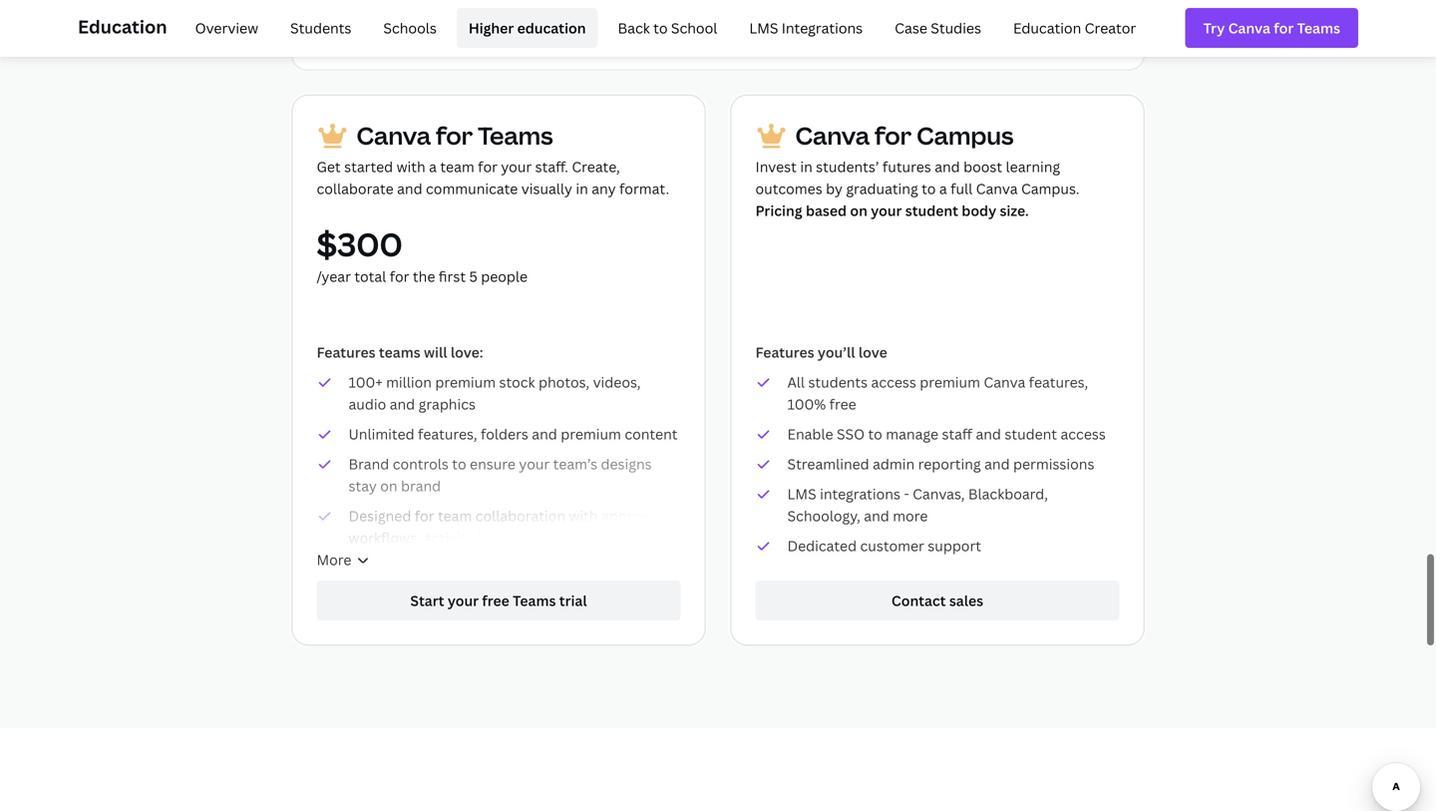 Task type: describe. For each thing, give the bounding box(es) containing it.
education creator
[[1014, 18, 1137, 37]]

students
[[290, 18, 352, 37]]

education element
[[78, 0, 1359, 56]]

schools
[[383, 18, 437, 37]]

integrations
[[782, 18, 863, 37]]

higher education link
[[457, 8, 598, 48]]

case
[[895, 18, 928, 37]]

higher education
[[469, 18, 586, 37]]

back to school link
[[606, 8, 730, 48]]

education for education creator
[[1014, 18, 1082, 37]]

overview link
[[183, 8, 270, 48]]

overview
[[195, 18, 258, 37]]

education for education
[[78, 14, 167, 39]]

lms integrations
[[750, 18, 863, 37]]

school
[[671, 18, 718, 37]]



Task type: locate. For each thing, give the bounding box(es) containing it.
menu bar
[[175, 8, 1149, 48]]

case studies
[[895, 18, 982, 37]]

lms
[[750, 18, 779, 37]]

to
[[654, 18, 668, 37]]

case studies link
[[883, 8, 994, 48]]

education creator link
[[1002, 8, 1149, 48]]

menu bar containing overview
[[175, 8, 1149, 48]]

education
[[78, 14, 167, 39], [1014, 18, 1082, 37]]

students link
[[278, 8, 364, 48]]

back to school
[[618, 18, 718, 37]]

1 horizontal spatial education
[[1014, 18, 1082, 37]]

schools link
[[372, 8, 449, 48]]

education
[[517, 18, 586, 37]]

lms integrations link
[[738, 8, 875, 48]]

creator
[[1085, 18, 1137, 37]]

0 horizontal spatial education
[[78, 14, 167, 39]]

higher
[[469, 18, 514, 37]]

studies
[[931, 18, 982, 37]]

menu bar inside education element
[[175, 8, 1149, 48]]

back
[[618, 18, 650, 37]]



Task type: vqa. For each thing, say whether or not it's contained in the screenshot.
Resume image
no



